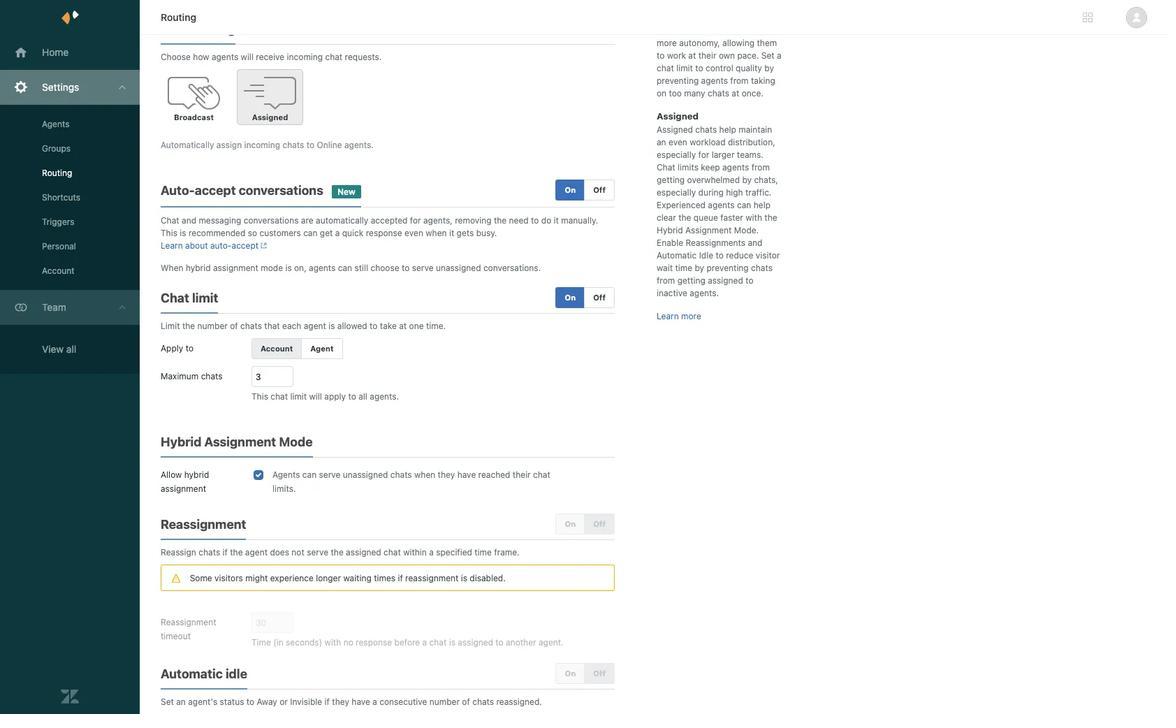 Task type: locate. For each thing, give the bounding box(es) containing it.
unassigned
[[436, 263, 481, 273], [343, 470, 388, 480]]

enable
[[657, 238, 683, 248]]

if right times
[[398, 573, 403, 584]]

1 vertical spatial hybrid
[[184, 470, 209, 480]]

0 horizontal spatial all
[[66, 343, 76, 355]]

1 horizontal spatial learn
[[657, 311, 679, 321]]

have inside 'agents can serve unassigned chats when they have reached their chat limits.'
[[457, 470, 476, 480]]

0 horizontal spatial with
[[325, 638, 341, 648]]

chat down maximum chats number field
[[271, 391, 288, 402]]

1 vertical spatial more
[[681, 311, 701, 321]]

is right before
[[449, 638, 456, 648]]

when down agents,
[[426, 228, 447, 238]]

unassigned inside 'agents can serve unassigned chats when they have reached their chat limits.'
[[343, 470, 388, 480]]

0 horizontal spatial will
[[241, 52, 254, 62]]

work
[[667, 50, 686, 61]]

0 horizontal spatial of
[[230, 321, 238, 331]]

the up longer
[[331, 547, 344, 558]]

assigned down "reduce"
[[708, 275, 743, 286]]

does
[[270, 547, 289, 558]]

teams.
[[737, 150, 764, 160]]

1 horizontal spatial will
[[309, 391, 322, 402]]

the down experienced
[[679, 212, 691, 223]]

chat right before
[[429, 638, 447, 648]]

assignment down auto-
[[213, 263, 258, 273]]

2 vertical spatial from
[[657, 275, 675, 286]]

1 horizontal spatial agents
[[273, 470, 300, 480]]

automatic down 'enable'
[[657, 250, 697, 261]]

especially
[[657, 150, 696, 160], [657, 187, 696, 198]]

2 vertical spatial agents.
[[370, 391, 399, 402]]

set left agent's
[[161, 697, 174, 707]]

auto-accept conversations
[[161, 183, 323, 198]]

workload
[[690, 137, 726, 147]]

1 vertical spatial preventing
[[707, 263, 749, 273]]

more down inactive on the right top of page
[[681, 311, 701, 321]]

1 vertical spatial especially
[[657, 187, 696, 198]]

hybrid assignment mode
[[161, 435, 313, 449]]

hybrid down about
[[186, 263, 211, 273]]

off button
[[584, 180, 615, 201], [584, 287, 615, 308], [584, 514, 615, 535], [584, 663, 615, 684]]

1 vertical spatial their
[[513, 470, 531, 480]]

0 vertical spatial from
[[730, 75, 749, 86]]

0 vertical spatial more
[[657, 38, 677, 48]]

0 vertical spatial hybrid
[[186, 263, 211, 273]]

1 horizontal spatial preventing
[[707, 263, 749, 273]]

chat right reached
[[533, 470, 551, 480]]

0 horizontal spatial automatic
[[161, 667, 223, 682]]

of left reassigned.
[[462, 697, 470, 707]]

0 horizontal spatial it
[[449, 228, 454, 238]]

4 on from the top
[[565, 669, 576, 678]]

agent right each at the top of page
[[304, 321, 326, 331]]

0 horizontal spatial even
[[405, 228, 423, 238]]

limit inside broadcasting chats give agents more autonomy, allowing them to work at their own pace. set a chat limit to control quality by preventing agents from taking on too many chats at once.
[[677, 63, 693, 73]]

agents down during
[[708, 200, 735, 210]]

for inside chat and messaging conversations are automatically accepted for agents, removing the need to do it manually. this is recommended so customers can get a quick response even when it gets busy.
[[410, 215, 421, 226]]

1 horizontal spatial with
[[746, 212, 762, 223]]

assignment down allow
[[161, 484, 206, 494]]

at left one
[[399, 321, 407, 331]]

0 vertical spatial and
[[182, 215, 196, 226]]

chat for chat routing
[[161, 22, 189, 36]]

preventing inside broadcasting chats give agents more autonomy, allowing them to work at their own pace. set a chat limit to control quality by preventing agents from taking on too many chats at once.
[[657, 75, 699, 86]]

is left disabled.
[[461, 573, 467, 584]]

incoming right the receive
[[287, 52, 323, 62]]

accept up messaging
[[195, 183, 236, 198]]

for left agents,
[[410, 215, 421, 226]]

if
[[223, 547, 228, 558], [398, 573, 403, 584], [325, 697, 330, 707]]

timeout
[[161, 631, 191, 642]]

agents down larger
[[723, 162, 749, 173]]

chat for chat limit
[[161, 291, 189, 305]]

hybrid up 'enable'
[[657, 225, 683, 235]]

assignment inside allow hybrid assignment
[[161, 484, 206, 494]]

chat limit
[[161, 291, 218, 305]]

from down wait
[[657, 275, 675, 286]]

limit down learn about auto-accept
[[192, 291, 218, 305]]

account down that
[[261, 344, 293, 353]]

agents
[[754, 25, 781, 36], [212, 52, 238, 62], [701, 75, 728, 86], [723, 162, 749, 173], [708, 200, 735, 210], [309, 263, 336, 273]]

agent
[[310, 344, 334, 353]]

the
[[679, 212, 691, 223], [765, 212, 778, 223], [494, 215, 507, 226], [182, 321, 195, 331], [230, 547, 243, 558], [331, 547, 344, 558]]

number
[[197, 321, 228, 331], [430, 697, 460, 707]]

chat
[[325, 52, 343, 62], [657, 63, 674, 73], [271, 391, 288, 402], [533, 470, 551, 480], [384, 547, 401, 558], [429, 638, 447, 648]]

learn down inactive on the right top of page
[[657, 311, 679, 321]]

1 horizontal spatial this
[[252, 391, 268, 402]]

number down 'chat limit'
[[197, 321, 228, 331]]

from up chats,
[[752, 162, 770, 173]]

0 vertical spatial assignment
[[213, 263, 258, 273]]

learn up when
[[161, 240, 183, 251]]

so
[[248, 228, 257, 238]]

to inside 'reassignment timeout time (in seconds) with no response before a chat is assigned to another agent.'
[[496, 638, 504, 648]]

chat down work at top
[[657, 63, 674, 73]]

on for reassignment
[[565, 519, 576, 528]]

not
[[292, 547, 305, 558]]

1 vertical spatial of
[[462, 697, 470, 707]]

agents. right apply
[[370, 391, 399, 402]]

view
[[42, 343, 64, 355]]

1 vertical spatial number
[[430, 697, 460, 707]]

0 vertical spatial routing
[[161, 11, 196, 23]]

Maximum chats number field
[[252, 366, 294, 387]]

groups
[[42, 143, 71, 154]]

time left frame.
[[475, 547, 492, 558]]

agents. right online
[[344, 140, 374, 150]]

chats inside 'agents can serve unassigned chats when they have reached their chat limits.'
[[390, 470, 412, 480]]

0 vertical spatial assignment
[[686, 225, 732, 235]]

1 horizontal spatial by
[[742, 175, 752, 185]]

from
[[730, 75, 749, 86], [752, 162, 770, 173], [657, 275, 675, 286]]

on button for reassignment
[[556, 514, 585, 535]]

0 vertical spatial it
[[554, 215, 559, 226]]

with up mode. in the top right of the page
[[746, 212, 762, 223]]

1 horizontal spatial assignment
[[213, 263, 258, 273]]

off for reassignment
[[593, 519, 606, 528]]

assigned up waiting
[[346, 547, 381, 558]]

off for chat limit
[[593, 293, 606, 302]]

a right get
[[335, 228, 340, 238]]

0 vertical spatial all
[[66, 343, 76, 355]]

0 horizontal spatial have
[[352, 697, 370, 707]]

learn for learn more
[[657, 311, 679, 321]]

especially up limits
[[657, 150, 696, 160]]

at
[[689, 50, 696, 61], [732, 88, 740, 99], [399, 321, 407, 331]]

1 vertical spatial agents.
[[690, 288, 719, 298]]

2 off from the top
[[593, 293, 606, 302]]

can inside chat and messaging conversations are automatically accepted for agents, removing the need to do it manually. this is recommended so customers can get a quick response even when it gets busy.
[[303, 228, 318, 238]]

1 horizontal spatial all
[[359, 391, 367, 402]]

0 vertical spatial learn
[[161, 240, 183, 251]]

customers
[[260, 228, 301, 238]]

response inside 'reassignment timeout time (in seconds) with no response before a chat is assigned to another agent.'
[[356, 638, 392, 648]]

1 horizontal spatial account
[[261, 344, 293, 353]]

2 on from the top
[[565, 293, 576, 302]]

their inside broadcasting chats give agents more autonomy, allowing them to work at their own pace. set a chat limit to control quality by preventing agents from taking on too many chats at once.
[[699, 50, 717, 61]]

incoming right "assign"
[[244, 140, 280, 150]]

1 vertical spatial unassigned
[[343, 470, 388, 480]]

keep
[[701, 162, 720, 173]]

larger
[[712, 150, 735, 160]]

their inside 'agents can serve unassigned chats when they have reached their chat limits.'
[[513, 470, 531, 480]]

chat inside chat and messaging conversations are automatically accepted for agents, removing the need to do it manually. this is recommended so customers can get a quick response even when it gets busy.
[[161, 215, 179, 226]]

accepted
[[371, 215, 408, 226]]

more up work at top
[[657, 38, 677, 48]]

2 horizontal spatial by
[[765, 63, 774, 73]]

0 horizontal spatial preventing
[[657, 75, 699, 86]]

on for automatic idle
[[565, 669, 576, 678]]

an
[[657, 137, 666, 147], [176, 697, 186, 707]]

off button for automatic idle
[[584, 663, 615, 684]]

learn
[[161, 240, 183, 251], [657, 311, 679, 321]]

1 vertical spatial for
[[410, 215, 421, 226]]

wait
[[657, 263, 673, 273]]

1 reassignment from the top
[[161, 517, 246, 532]]

1 vertical spatial help
[[754, 200, 771, 210]]

1 horizontal spatial if
[[325, 697, 330, 707]]

4 off from the top
[[593, 669, 606, 678]]

agent button
[[301, 338, 343, 359]]

reassignment for reassignment timeout time (in seconds) with no response before a chat is assigned to another agent.
[[161, 617, 216, 628]]

team
[[42, 301, 66, 313]]

can inside 'agents can serve unassigned chats when they have reached their chat limits.'
[[302, 470, 317, 480]]

0 horizontal spatial number
[[197, 321, 228, 331]]

account down personal
[[42, 266, 75, 276]]

0 horizontal spatial agents
[[42, 119, 69, 129]]

agents for agents can serve unassigned chats when they have reached their chat limits.
[[273, 470, 300, 480]]

2 horizontal spatial limit
[[677, 63, 693, 73]]

can down high
[[737, 200, 751, 210]]

2 on button from the top
[[556, 287, 585, 308]]

can down are
[[303, 228, 318, 238]]

assigned
[[708, 275, 743, 286], [346, 547, 381, 558], [458, 638, 493, 648]]

0 vertical spatial hybrid
[[657, 225, 683, 235]]

0 horizontal spatial an
[[176, 697, 186, 707]]

0 vertical spatial this
[[161, 228, 177, 238]]

0 vertical spatial for
[[699, 150, 710, 160]]

allowed
[[337, 321, 367, 331]]

agents up groups
[[42, 119, 69, 129]]

this up when
[[161, 228, 177, 238]]

reassignment up the "timeout"
[[161, 617, 216, 628]]

this
[[161, 228, 177, 238], [252, 391, 268, 402]]

0 horizontal spatial at
[[399, 321, 407, 331]]

will for apply
[[309, 391, 322, 402]]

automatically
[[161, 140, 214, 150]]

by down idle
[[695, 263, 704, 273]]

response right no
[[356, 638, 392, 648]]

will left apply
[[309, 391, 322, 402]]

1 vertical spatial learn
[[657, 311, 679, 321]]

reassign chats if the agent does not serve the assigned chat within a specified time frame.
[[161, 547, 520, 558]]

is inside 'reassignment timeout time (in seconds) with no response before a chat is assigned to another agent.'
[[449, 638, 456, 648]]

1 vertical spatial conversations
[[244, 215, 299, 226]]

have left reached
[[457, 470, 476, 480]]

assignment left mode
[[204, 435, 276, 449]]

agents inside 'agents can serve unassigned chats when they have reached their chat limits.'
[[273, 470, 300, 480]]

busy.
[[476, 228, 497, 238]]

more inside broadcasting chats give agents more autonomy, allowing them to work at their own pace. set a chat limit to control quality by preventing agents from taking on too many chats at once.
[[657, 38, 677, 48]]

3 off from the top
[[593, 519, 606, 528]]

1 vertical spatial will
[[309, 391, 322, 402]]

set inside broadcasting chats give agents more autonomy, allowing them to work at their own pace. set a chat limit to control quality by preventing agents from taking on too many chats at once.
[[762, 50, 775, 61]]

time right wait
[[675, 263, 693, 273]]

conversations up are
[[239, 183, 323, 198]]

that
[[264, 321, 280, 331]]

mode
[[279, 435, 313, 449]]

3 on button from the top
[[556, 514, 585, 535]]

if up visitors
[[223, 547, 228, 558]]

2 off button from the top
[[584, 287, 615, 308]]

response down accepted
[[366, 228, 402, 238]]

2 vertical spatial at
[[399, 321, 407, 331]]

they
[[438, 470, 455, 480], [332, 697, 349, 707]]

0 horizontal spatial set
[[161, 697, 174, 707]]

1 vertical spatial when
[[414, 470, 436, 480]]

limit
[[161, 321, 180, 331]]

get
[[320, 228, 333, 238]]

a
[[777, 50, 782, 61], [335, 228, 340, 238], [429, 547, 434, 558], [422, 638, 427, 648], [373, 697, 377, 707]]

0 vertical spatial incoming
[[287, 52, 323, 62]]

0 horizontal spatial assignment
[[161, 484, 206, 494]]

even inside chat and messaging conversations are automatically accepted for agents, removing the need to do it manually. this is recommended so customers can get a quick response even when it gets busy.
[[405, 228, 423, 238]]

is inside chat and messaging conversations are automatically accepted for agents, removing the need to do it manually. this is recommended so customers can get a quick response even when it gets busy.
[[180, 228, 186, 238]]

reassignment
[[405, 573, 459, 584]]

reassignment timeout time (in seconds) with no response before a chat is assigned to another agent.
[[161, 617, 564, 648]]

from inside broadcasting chats give agents more autonomy, allowing them to work at their own pace. set a chat limit to control quality by preventing agents from taking on too many chats at once.
[[730, 75, 749, 86]]

on
[[565, 185, 576, 194], [565, 293, 576, 302], [565, 519, 576, 528], [565, 669, 576, 678]]

set an agent's status to away or invisible if they have a consecutive number of chats reassigned.
[[161, 697, 542, 707]]

for down the workload
[[699, 150, 710, 160]]

when
[[161, 263, 183, 273]]

limit down work at top
[[677, 63, 693, 73]]

can down mode
[[302, 470, 317, 480]]

0 vertical spatial help
[[719, 124, 736, 135]]

0 vertical spatial automatic
[[657, 250, 697, 261]]

0 horizontal spatial more
[[657, 38, 677, 48]]

chat up limit at the top left
[[161, 291, 189, 305]]

4 off button from the top
[[584, 663, 615, 684]]

it right "do"
[[554, 215, 559, 226]]

with left no
[[325, 638, 341, 648]]

on for chat limit
[[565, 293, 576, 302]]

2 vertical spatial assigned
[[458, 638, 493, 648]]

1 horizontal spatial have
[[457, 470, 476, 480]]

hybrid
[[186, 263, 211, 273], [184, 470, 209, 480]]

with inside 'reassignment timeout time (in seconds) with no response before a chat is assigned to another agent.'
[[325, 638, 341, 648]]

by inside broadcasting chats give agents more autonomy, allowing them to work at their own pace. set a chat limit to control quality by preventing agents from taking on too many chats at once.
[[765, 63, 774, 73]]

1 vertical spatial all
[[359, 391, 367, 402]]

chat inside broadcasting chats give agents more autonomy, allowing them to work at their own pace. set a chat limit to control quality by preventing agents from taking on too many chats at once.
[[657, 63, 674, 73]]

1 vertical spatial time
[[475, 547, 492, 558]]

2 horizontal spatial at
[[732, 88, 740, 99]]

0 horizontal spatial by
[[695, 263, 704, 273]]

2 especially from the top
[[657, 187, 696, 198]]

mode.
[[734, 225, 759, 235]]

0 vertical spatial by
[[765, 63, 774, 73]]

even
[[669, 137, 688, 147], [405, 228, 423, 238]]

3 off button from the top
[[584, 514, 615, 535]]

1 vertical spatial set
[[161, 697, 174, 707]]

2 reassignment from the top
[[161, 617, 216, 628]]

1 horizontal spatial from
[[730, 75, 749, 86]]

especially up experienced
[[657, 187, 696, 198]]

distribution,
[[728, 137, 776, 147]]

choose
[[371, 263, 399, 273]]

on button for chat limit
[[556, 287, 585, 308]]

limit down maximum chats number field
[[290, 391, 307, 402]]

0 vertical spatial preventing
[[657, 75, 699, 86]]

assigned down too on the top right of the page
[[657, 110, 699, 122]]

1 horizontal spatial more
[[681, 311, 701, 321]]

number right consecutive
[[430, 697, 460, 707]]

experienced
[[657, 200, 706, 210]]

seconds)
[[286, 638, 322, 648]]

1 vertical spatial reassignment
[[161, 617, 216, 628]]

0 vertical spatial set
[[762, 50, 775, 61]]

an left agent's
[[176, 697, 186, 707]]

from down the quality
[[730, 75, 749, 86]]

hybrid inside allow hybrid assignment
[[184, 470, 209, 480]]

1 vertical spatial and
[[748, 238, 763, 248]]

response inside chat and messaging conversations are automatically accepted for agents, removing the need to do it manually. this is recommended so customers can get a quick response even when it gets busy.
[[366, 228, 402, 238]]

reassignment inside 'reassignment timeout time (in seconds) with no response before a chat is assigned to another agent.'
[[161, 617, 216, 628]]

preventing
[[657, 75, 699, 86], [707, 263, 749, 273]]

3 on from the top
[[565, 519, 576, 528]]

recommended
[[189, 228, 246, 238]]

reassignment up 'reassign'
[[161, 517, 246, 532]]

Reassignment timeout number field
[[252, 612, 294, 633]]

2 horizontal spatial if
[[398, 573, 403, 584]]

and down mode. in the top right of the page
[[748, 238, 763, 248]]

zendesk products image
[[1083, 13, 1093, 22]]

allow hybrid assignment
[[161, 470, 209, 494]]

automatic up agent's
[[161, 667, 223, 682]]

assignment down queue
[[686, 225, 732, 235]]

0 horizontal spatial they
[[332, 697, 349, 707]]

2 vertical spatial if
[[325, 697, 330, 707]]

at down autonomy, at the top right of page
[[689, 50, 696, 61]]

at left the once.
[[732, 88, 740, 99]]

visitors
[[215, 573, 243, 584]]

accept down so
[[232, 240, 259, 251]]

0 horizontal spatial learn
[[161, 240, 183, 251]]

agents. inside assigned assigned chats help maintain an even workload distribution, especially for larger teams. chat limits keep agents from getting overwhelmed by chats, especially during high traffic. experienced agents can help clear the queue faster with the hybrid assignment mode. enable reassignments and automatic idle to reduce visitor wait time by preventing chats from getting assigned to inactive agents.
[[690, 288, 719, 298]]

can
[[737, 200, 751, 210], [303, 228, 318, 238], [338, 263, 352, 273], [302, 470, 317, 480]]

reassigned.
[[496, 697, 542, 707]]

0 vertical spatial assigned
[[708, 275, 743, 286]]

getting up inactive on the right top of page
[[678, 275, 706, 286]]

learn about auto-accept
[[161, 240, 259, 251]]

agents
[[42, 119, 69, 129], [273, 470, 300, 480]]

receive
[[256, 52, 285, 62]]

chat
[[161, 22, 189, 36], [657, 162, 675, 173], [161, 215, 179, 226], [161, 291, 189, 305]]

conversations
[[239, 183, 323, 198], [244, 215, 299, 226]]

all right apply
[[359, 391, 367, 402]]

an inside assigned assigned chats help maintain an even workload distribution, especially for larger teams. chat limits keep agents from getting overwhelmed by chats, especially during high traffic. experienced agents can help clear the queue faster with the hybrid assignment mode. enable reassignments and automatic idle to reduce visitor wait time by preventing chats from getting assigned to inactive agents.
[[657, 137, 666, 147]]

2 horizontal spatial assigned
[[708, 275, 743, 286]]

and inside chat and messaging conversations are automatically accepted for agents, removing the need to do it manually. this is recommended so customers can get a quick response even when it gets busy.
[[182, 215, 196, 226]]

is left 'allowed'
[[329, 321, 335, 331]]

learn more link
[[657, 311, 701, 321]]

routing up the choose
[[161, 11, 196, 23]]

0 vertical spatial account
[[42, 266, 75, 276]]

their down autonomy, at the top right of page
[[699, 50, 717, 61]]

and
[[182, 215, 196, 226], [748, 238, 763, 248]]

is
[[180, 228, 186, 238], [285, 263, 292, 273], [329, 321, 335, 331], [461, 573, 467, 584], [449, 638, 456, 648]]

even up limits
[[669, 137, 688, 147]]

learn more
[[657, 311, 701, 321]]

automatic
[[657, 250, 697, 261], [161, 667, 223, 682]]

they right invisible
[[332, 697, 349, 707]]

off button for reassignment
[[584, 514, 615, 535]]

on button for automatic idle
[[556, 663, 585, 684]]

help down traffic.
[[754, 200, 771, 210]]

4 on button from the top
[[556, 663, 585, 684]]

hybrid for allow
[[184, 470, 209, 480]]

0 horizontal spatial from
[[657, 275, 675, 286]]

need
[[509, 215, 529, 226]]

0 horizontal spatial agent
[[245, 547, 268, 558]]

agents. right inactive on the right top of page
[[690, 288, 719, 298]]

a inside broadcasting chats give agents more autonomy, allowing them to work at their own pace. set a chat limit to control quality by preventing agents from taking on too many chats at once.
[[777, 50, 782, 61]]

1 horizontal spatial assignment
[[686, 225, 732, 235]]

of left that
[[230, 321, 238, 331]]

disabled.
[[470, 573, 506, 584]]

assigned left "another"
[[458, 638, 493, 648]]

0 vertical spatial response
[[366, 228, 402, 238]]

1 vertical spatial agents
[[273, 470, 300, 480]]

chat for chat and messaging conversations are automatically accepted for agents, removing the need to do it manually. this is recommended so customers can get a quick response even when it gets busy.
[[161, 215, 179, 226]]

how
[[193, 52, 209, 62]]

1 vertical spatial routing
[[42, 168, 72, 178]]

the left need
[[494, 215, 507, 226]]

hybrid up allow
[[161, 435, 202, 449]]

an left the workload
[[657, 137, 666, 147]]

this down maximum chats number field
[[252, 391, 268, 402]]

set down them
[[762, 50, 775, 61]]



Task type: describe. For each thing, give the bounding box(es) containing it.
assigned inside 'reassignment timeout time (in seconds) with no response before a chat is assigned to another agent.'
[[458, 638, 493, 648]]

agents right on,
[[309, 263, 336, 273]]

maximum
[[161, 371, 199, 382]]

assigned for assigned assigned chats help maintain an even workload distribution, especially for larger teams. chat limits keep agents from getting overwhelmed by chats, especially during high traffic. experienced agents can help clear the queue faster with the hybrid assignment mode. enable reassignments and automatic idle to reduce visitor wait time by preventing chats from getting assigned to inactive agents.
[[657, 110, 699, 122]]

1 vertical spatial hybrid
[[161, 435, 202, 449]]

gets
[[457, 228, 474, 238]]

removing
[[455, 215, 492, 226]]

reassignment for reassignment
[[161, 517, 246, 532]]

1 vertical spatial by
[[742, 175, 752, 185]]

can left still
[[338, 263, 352, 273]]

assigned assigned chats help maintain an even workload distribution, especially for larger teams. chat limits keep agents from getting overwhelmed by chats, especially during high traffic. experienced agents can help clear the queue faster with the hybrid assignment mode. enable reassignments and automatic idle to reduce visitor wait time by preventing chats from getting assigned to inactive agents.
[[657, 110, 780, 298]]

1 horizontal spatial routing
[[161, 11, 196, 23]]

hybrid for when
[[186, 263, 211, 273]]

1 vertical spatial at
[[732, 88, 740, 99]]

waiting
[[343, 573, 372, 584]]

maximum chats
[[161, 371, 223, 382]]

for inside assigned assigned chats help maintain an even workload distribution, especially for larger teams. chat limits keep agents from getting overwhelmed by chats, especially during high traffic. experienced agents can help clear the queue faster with the hybrid assignment mode. enable reassignments and automatic idle to reduce visitor wait time by preventing chats from getting assigned to inactive agents.
[[699, 150, 710, 160]]

limits.
[[273, 484, 296, 494]]

chat left requests.
[[325, 52, 343, 62]]

the down traffic.
[[765, 212, 778, 223]]

give
[[735, 25, 752, 36]]

messaging
[[199, 215, 241, 226]]

agents down control
[[701, 75, 728, 86]]

0 vertical spatial if
[[223, 547, 228, 558]]

learn for learn about auto-accept
[[161, 240, 183, 251]]

0 vertical spatial agents.
[[344, 140, 374, 150]]

do
[[541, 215, 552, 226]]

requests.
[[345, 52, 382, 62]]

this inside chat and messaging conversations are automatically accepted for agents, removing the need to do it manually. this is recommended so customers can get a quick response even when it gets busy.
[[161, 228, 177, 238]]

conversations.
[[483, 263, 541, 273]]

automatic inside assigned assigned chats help maintain an even workload distribution, especially for larger teams. chat limits keep agents from getting overwhelmed by chats, especially during high traffic. experienced agents can help clear the queue faster with the hybrid assignment mode. enable reassignments and automatic idle to reduce visitor wait time by preventing chats from getting assigned to inactive agents.
[[657, 250, 697, 261]]

time.
[[426, 321, 446, 331]]

1 vertical spatial from
[[752, 162, 770, 173]]

the up visitors
[[230, 547, 243, 558]]

a right within
[[429, 547, 434, 558]]

1 vertical spatial assignment
[[204, 435, 276, 449]]

a inside chat and messaging conversations are automatically accepted for agents, removing the need to do it manually. this is recommended so customers can get a quick response even when it gets busy.
[[335, 228, 340, 238]]

1 vertical spatial it
[[449, 228, 454, 238]]

they inside 'agents can serve unassigned chats when they have reached their chat limits.'
[[438, 470, 455, 480]]

when hybrid assignment mode is on, agents can still choose to serve unassigned conversations.
[[161, 263, 541, 273]]

a inside 'reassignment timeout time (in seconds) with no response before a chat is assigned to another agent.'
[[422, 638, 427, 648]]

hybrid inside assigned assigned chats help maintain an even workload distribution, especially for larger teams. chat limits keep agents from getting overwhelmed by chats, especially during high traffic. experienced agents can help clear the queue faster with the hybrid assignment mode. enable reassignments and automatic idle to reduce visitor wait time by preventing chats from getting assigned to inactive agents.
[[657, 225, 683, 235]]

autonomy,
[[679, 38, 720, 48]]

this chat limit will apply to all agents.
[[252, 391, 399, 402]]

assignment for allow
[[161, 484, 206, 494]]

assignment inside assigned assigned chats help maintain an even workload distribution, especially for larger teams. chat limits keep agents from getting overwhelmed by chats, especially during high traffic. experienced agents can help clear the queue faster with the hybrid assignment mode. enable reassignments and automatic idle to reduce visitor wait time by preventing chats from getting assigned to inactive agents.
[[686, 225, 732, 235]]

1 horizontal spatial unassigned
[[436, 263, 481, 273]]

limits
[[678, 162, 699, 173]]

conversations inside chat and messaging conversations are automatically accepted for agents, removing the need to do it manually. this is recommended so customers can get a quick response even when it gets busy.
[[244, 215, 299, 226]]

manually.
[[561, 215, 598, 226]]

one
[[409, 321, 424, 331]]

serve inside 'agents can serve unassigned chats when they have reached their chat limits.'
[[319, 470, 341, 480]]

1 vertical spatial have
[[352, 697, 370, 707]]

0 vertical spatial serve
[[412, 263, 434, 273]]

choose how agents will receive incoming chat requests.
[[161, 52, 382, 62]]

times
[[374, 573, 396, 584]]

mode
[[261, 263, 283, 273]]

account inside button
[[261, 344, 293, 353]]

agents right how
[[212, 52, 238, 62]]

when inside 'agents can serve unassigned chats when they have reached their chat limits.'
[[414, 470, 436, 480]]

allow
[[161, 470, 182, 480]]

agents up them
[[754, 25, 781, 36]]

quick
[[342, 228, 364, 238]]

auto-
[[161, 183, 195, 198]]

0 vertical spatial conversations
[[239, 183, 323, 198]]

0 vertical spatial agent
[[304, 321, 326, 331]]

assign
[[217, 140, 242, 150]]

1 vertical spatial agent
[[245, 547, 268, 558]]

when inside chat and messaging conversations are automatically accepted for agents, removing the need to do it manually. this is recommended so customers can get a quick response even when it gets busy.
[[426, 228, 447, 238]]

1 vertical spatial this
[[252, 391, 268, 402]]

0 horizontal spatial limit
[[192, 291, 218, 305]]

1 horizontal spatial number
[[430, 697, 460, 707]]

reassignments
[[686, 238, 746, 248]]

1 on button from the top
[[556, 180, 585, 201]]

chat inside assigned assigned chats help maintain an even workload distribution, especially for larger teams. chat limits keep agents from getting overwhelmed by chats, especially during high traffic. experienced agents can help clear the queue faster with the hybrid assignment mode. enable reassignments and automatic idle to reduce visitor wait time by preventing chats from getting assigned to inactive agents.
[[657, 162, 675, 173]]

assignment for when
[[213, 263, 258, 273]]

1 off from the top
[[593, 185, 606, 194]]

assigned up the workload
[[657, 124, 693, 135]]

apply
[[324, 391, 346, 402]]

preventing inside assigned assigned chats help maintain an even workload distribution, especially for larger teams. chat limits keep agents from getting overwhelmed by chats, especially during high traffic. experienced agents can help clear the queue faster with the hybrid assignment mode. enable reassignments and automatic idle to reduce visitor wait time by preventing chats from getting assigned to inactive agents.
[[707, 263, 749, 273]]

1 vertical spatial getting
[[678, 275, 706, 286]]

2 vertical spatial limit
[[290, 391, 307, 402]]

a left consecutive
[[373, 697, 377, 707]]

chats,
[[754, 175, 778, 185]]

to inside chat and messaging conversations are automatically accepted for agents, removing the need to do it manually. this is recommended so customers can get a quick response even when it gets busy.
[[531, 215, 539, 226]]

0 vertical spatial of
[[230, 321, 238, 331]]

reassign
[[161, 547, 196, 558]]

0 horizontal spatial routing
[[42, 168, 72, 178]]

reduce
[[726, 250, 754, 261]]

longer
[[316, 573, 341, 584]]

online
[[317, 140, 342, 150]]

learn about auto-accept link
[[161, 240, 267, 251]]

agents for agents
[[42, 119, 69, 129]]

chat left within
[[384, 547, 401, 558]]

0 vertical spatial getting
[[657, 175, 685, 185]]

or
[[280, 697, 288, 707]]

1 horizontal spatial help
[[754, 200, 771, 210]]

clear
[[657, 212, 676, 223]]

about
[[185, 240, 208, 251]]

agent's
[[188, 697, 217, 707]]

the right limit at the top left
[[182, 321, 195, 331]]

1 vertical spatial an
[[176, 697, 186, 707]]

assigned for assigned
[[252, 113, 288, 122]]

time inside assigned assigned chats help maintain an even workload distribution, especially for larger teams. chat limits keep agents from getting overwhelmed by chats, especially during high traffic. experienced agents can help clear the queue faster with the hybrid assignment mode. enable reassignments and automatic idle to reduce visitor wait time by preventing chats from getting assigned to inactive agents.
[[675, 263, 693, 273]]

triggers
[[42, 217, 74, 227]]

taking
[[751, 75, 775, 86]]

1 vertical spatial incoming
[[244, 140, 280, 150]]

allowing
[[723, 38, 755, 48]]

agents can serve unassigned chats when they have reached their chat limits.
[[273, 470, 553, 494]]

will for receive
[[241, 52, 254, 62]]

chat inside 'agents can serve unassigned chats when they have reached their chat limits.'
[[533, 470, 551, 480]]

even inside assigned assigned chats help maintain an even workload distribution, especially for larger teams. chat limits keep agents from getting overwhelmed by chats, especially during high traffic. experienced agents can help clear the queue faster with the hybrid assignment mode. enable reassignments and automatic idle to reduce visitor wait time by preventing chats from getting assigned to inactive agents.
[[669, 137, 688, 147]]

0 vertical spatial accept
[[195, 183, 236, 198]]

1 on from the top
[[565, 185, 576, 194]]

specified
[[436, 547, 472, 558]]

limit the number of chats that each agent is allowed to take at one time.
[[161, 321, 446, 331]]

high
[[726, 187, 743, 198]]

idle
[[226, 667, 247, 682]]

on,
[[294, 263, 307, 273]]

0 horizontal spatial help
[[719, 124, 736, 135]]

before
[[395, 638, 420, 648]]

account button
[[252, 338, 302, 359]]

visitor
[[756, 250, 780, 261]]

1 horizontal spatial it
[[554, 215, 559, 226]]

some visitors might experience longer waiting times if reassignment is disabled.
[[190, 573, 506, 584]]

1 off button from the top
[[584, 180, 615, 201]]

maintain
[[739, 124, 772, 135]]

the inside chat and messaging conversations are automatically accepted for agents, removing the need to do it manually. this is recommended so customers can get a quick response even when it gets busy.
[[494, 215, 507, 226]]

chat routing
[[161, 22, 236, 36]]

1 vertical spatial accept
[[232, 240, 259, 251]]

can inside assigned assigned chats help maintain an even workload distribution, especially for larger teams. chat limits keep agents from getting overwhelmed by chats, especially during high traffic. experienced agents can help clear the queue faster with the hybrid assignment mode. enable reassignments and automatic idle to reduce visitor wait time by preventing chats from getting assigned to inactive agents.
[[737, 200, 751, 210]]

chat and messaging conversations are automatically accepted for agents, removing the need to do it manually. this is recommended so customers can get a quick response even when it gets busy.
[[161, 215, 598, 238]]

1 vertical spatial they
[[332, 697, 349, 707]]

choose
[[161, 52, 191, 62]]

reached
[[478, 470, 510, 480]]

off for automatic idle
[[593, 669, 606, 678]]

some
[[190, 573, 212, 584]]

0 horizontal spatial assigned
[[346, 547, 381, 558]]

(in
[[273, 638, 283, 648]]

experience
[[270, 573, 314, 584]]

and inside assigned assigned chats help maintain an even workload distribution, especially for larger teams. chat limits keep agents from getting overwhelmed by chats, especially during high traffic. experienced agents can help clear the queue faster with the hybrid assignment mode. enable reassignments and automatic idle to reduce visitor wait time by preventing chats from getting assigned to inactive agents.
[[748, 238, 763, 248]]

automatic idle
[[161, 667, 247, 682]]

auto-
[[210, 240, 232, 251]]

assigned inside assigned assigned chats help maintain an even workload distribution, especially for larger teams. chat limits keep agents from getting overwhelmed by chats, especially during high traffic. experienced agents can help clear the queue faster with the hybrid assignment mode. enable reassignments and automatic idle to reduce visitor wait time by preventing chats from getting assigned to inactive agents.
[[708, 275, 743, 286]]

new
[[338, 187, 356, 197]]

2 vertical spatial by
[[695, 263, 704, 273]]

off button for chat limit
[[584, 287, 615, 308]]

still
[[355, 263, 368, 273]]

broadcasting chats give agents more autonomy, allowing them to work at their own pace. set a chat limit to control quality by preventing agents from taking on too many chats at once.
[[657, 25, 782, 99]]

queue
[[694, 212, 718, 223]]

another
[[506, 638, 536, 648]]

0 horizontal spatial account
[[42, 266, 75, 276]]

1 especially from the top
[[657, 150, 696, 160]]

time
[[252, 638, 271, 648]]

with inside assigned assigned chats help maintain an even workload distribution, especially for larger teams. chat limits keep agents from getting overwhelmed by chats, especially during high traffic. experienced agents can help clear the queue faster with the hybrid assignment mode. enable reassignments and automatic idle to reduce visitor wait time by preventing chats from getting assigned to inactive agents.
[[746, 212, 762, 223]]

automatically
[[316, 215, 369, 226]]

inactive
[[657, 288, 688, 298]]

is left on,
[[285, 263, 292, 273]]

many
[[684, 88, 706, 99]]

1 vertical spatial automatic
[[161, 667, 223, 682]]

invisible
[[290, 697, 322, 707]]

own
[[719, 50, 735, 61]]

1 horizontal spatial of
[[462, 697, 470, 707]]

view all
[[42, 343, 76, 355]]

chat inside 'reassignment timeout time (in seconds) with no response before a chat is assigned to another agent.'
[[429, 638, 447, 648]]

0 vertical spatial at
[[689, 50, 696, 61]]

frame.
[[494, 547, 520, 558]]

home
[[42, 46, 69, 58]]

2 vertical spatial serve
[[307, 547, 329, 558]]

0 horizontal spatial time
[[475, 547, 492, 558]]

quality
[[736, 63, 762, 73]]

agent.
[[539, 638, 564, 648]]

faster
[[721, 212, 743, 223]]

shortcuts
[[42, 192, 80, 203]]

broadcasting
[[657, 25, 709, 36]]



Task type: vqa. For each thing, say whether or not it's contained in the screenshot.
the allowed
yes



